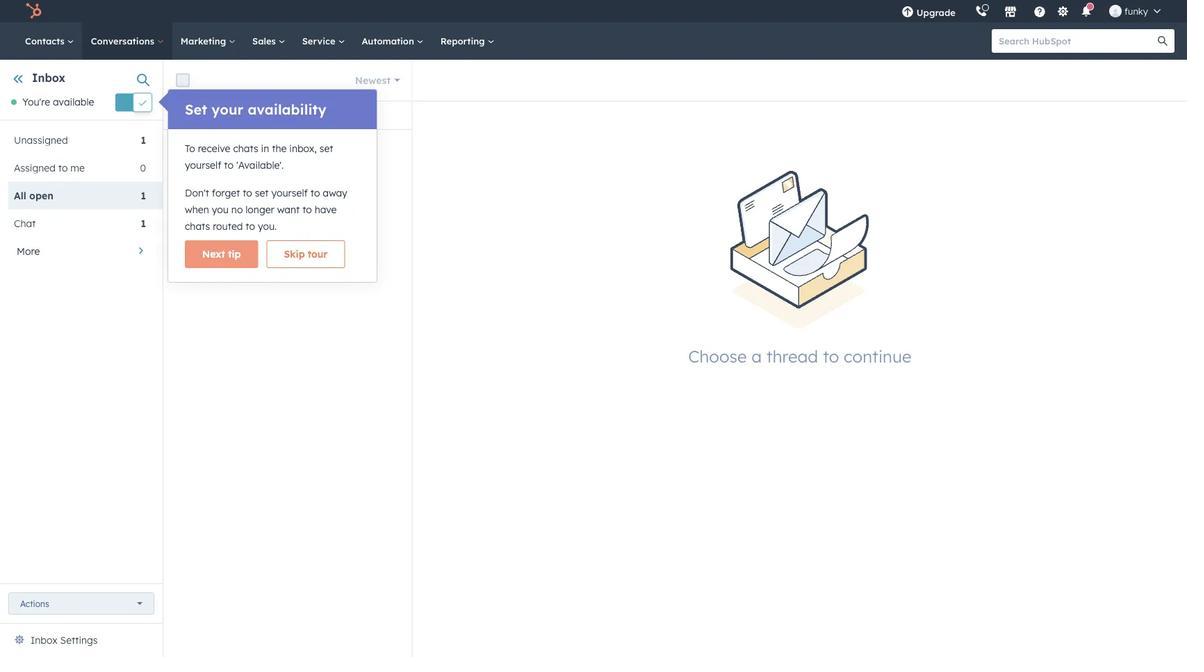 Task type: locate. For each thing, give the bounding box(es) containing it.
0 vertical spatial inbox
[[32, 71, 65, 85]]

to
[[224, 159, 234, 171], [58, 162, 68, 174], [243, 187, 252, 199], [311, 187, 320, 199], [303, 204, 312, 216], [246, 220, 255, 233], [823, 346, 839, 367]]

marketing
[[181, 35, 229, 47]]

to left 'have'
[[303, 204, 312, 216]]

service link
[[294, 22, 353, 60]]

0
[[140, 162, 146, 174]]

1 for chat
[[141, 217, 146, 229]]

skip tour
[[284, 248, 328, 260]]

chat
[[14, 217, 36, 229]]

service
[[302, 35, 338, 47]]

menu
[[892, 0, 1171, 22]]

chats
[[233, 143, 258, 155], [185, 220, 210, 233]]

1 vertical spatial inbox
[[31, 635, 58, 647]]

1 vertical spatial set
[[255, 187, 269, 199]]

set up longer
[[255, 187, 269, 199]]

yourself inside don't forget to set yourself to away when you no longer want to have chats routed to you.
[[271, 187, 308, 199]]

2 vertical spatial 1
[[141, 217, 146, 229]]

no
[[248, 109, 261, 121]]

choose
[[689, 346, 747, 367]]

the
[[272, 143, 287, 155]]

inbox,
[[289, 143, 317, 155]]

yourself
[[185, 159, 221, 171], [271, 187, 308, 199]]

1 vertical spatial chats
[[185, 220, 210, 233]]

to right thread
[[823, 346, 839, 367]]

1 vertical spatial 1
[[141, 189, 146, 202]]

1 vertical spatial yourself
[[271, 187, 308, 199]]

chats down when
[[185, 220, 210, 233]]

automation
[[362, 35, 417, 47]]

marketplaces button
[[996, 0, 1025, 22]]

away
[[323, 187, 347, 199]]

0 vertical spatial set
[[320, 143, 333, 155]]

next tip button
[[185, 241, 258, 268]]

choose a thread to continue
[[689, 346, 912, 367]]

Search HubSpot search field
[[992, 29, 1163, 53]]

me
[[70, 162, 85, 174]]

set inside to receive chats in the inbox, set yourself to 'available'.
[[320, 143, 333, 155]]

1 for all open
[[141, 189, 146, 202]]

1 for unassigned
[[141, 134, 146, 146]]

'available'.
[[236, 159, 284, 171]]

available
[[53, 96, 94, 108]]

continue
[[844, 346, 912, 367]]

inbox
[[32, 71, 65, 85], [31, 635, 58, 647]]

1 horizontal spatial chats
[[233, 143, 258, 155]]

set
[[320, 143, 333, 155], [255, 187, 269, 199]]

next tip
[[202, 248, 241, 260]]

1
[[141, 134, 146, 146], [141, 189, 146, 202], [141, 217, 146, 229]]

settings link
[[1055, 4, 1072, 18]]

assigned to me
[[14, 162, 85, 174]]

to
[[185, 143, 195, 155]]

yourself up want
[[271, 187, 308, 199]]

don't
[[185, 187, 209, 199]]

sales link
[[244, 22, 294, 60]]

inbox left "settings"
[[31, 635, 58, 647]]

notifications button
[[1075, 0, 1098, 22]]

to down the receive
[[224, 159, 234, 171]]

set
[[185, 101, 207, 118]]

chats inside to receive chats in the inbox, set yourself to 'available'.
[[233, 143, 258, 155]]

chats left in
[[233, 143, 258, 155]]

no conversations
[[248, 109, 328, 121]]

conversations link
[[83, 22, 172, 60]]

0 horizontal spatial set
[[255, 187, 269, 199]]

you're available image
[[11, 100, 17, 105]]

reporting link
[[432, 22, 503, 60]]

2 1 from the top
[[141, 189, 146, 202]]

settings
[[60, 635, 98, 647]]

0 horizontal spatial chats
[[185, 220, 210, 233]]

upgrade
[[917, 7, 956, 18]]

set right inbox,
[[320, 143, 333, 155]]

0 horizontal spatial yourself
[[185, 159, 221, 171]]

yourself down the receive
[[185, 159, 221, 171]]

have
[[315, 204, 337, 216]]

0 vertical spatial 1
[[141, 134, 146, 146]]

1 1 from the top
[[141, 134, 146, 146]]

0 vertical spatial yourself
[[185, 159, 221, 171]]

forget
[[212, 187, 240, 199]]

conversations
[[264, 109, 328, 121]]

inbox up you're available
[[32, 71, 65, 85]]

1 horizontal spatial set
[[320, 143, 333, 155]]

skip tour button
[[267, 241, 345, 268]]

you're
[[22, 96, 50, 108]]

to left me at the left of the page
[[58, 162, 68, 174]]

settings image
[[1057, 6, 1070, 18]]

more
[[17, 245, 40, 257]]

3 1 from the top
[[141, 217, 146, 229]]

set inside don't forget to set yourself to away when you no longer want to have chats routed to you.
[[255, 187, 269, 199]]

0 vertical spatial chats
[[233, 143, 258, 155]]

automation link
[[353, 22, 432, 60]]

newest button
[[346, 66, 409, 94]]

contacts
[[25, 35, 67, 47]]

a
[[752, 346, 762, 367]]

1 horizontal spatial yourself
[[271, 187, 308, 199]]

search button
[[1151, 29, 1175, 53]]

to up 'have'
[[311, 187, 320, 199]]



Task type: vqa. For each thing, say whether or not it's contained in the screenshot.
rightmost the date
no



Task type: describe. For each thing, give the bounding box(es) containing it.
marketplaces image
[[1005, 6, 1017, 19]]

you
[[212, 204, 229, 216]]

funky button
[[1101, 0, 1169, 22]]

to left you.
[[246, 220, 255, 233]]

help image
[[1034, 6, 1046, 19]]

to receive chats in the inbox, set yourself to 'available'.
[[185, 143, 333, 171]]

contacts link
[[17, 22, 83, 60]]

want
[[277, 204, 300, 216]]

your
[[212, 101, 244, 118]]

to up no
[[243, 187, 252, 199]]

thread
[[767, 346, 818, 367]]

no
[[231, 204, 243, 216]]

calling icon button
[[970, 2, 993, 20]]

assigned
[[14, 162, 56, 174]]

unassigned
[[14, 134, 68, 146]]

notifications image
[[1080, 6, 1093, 19]]

search image
[[1158, 36, 1168, 46]]

calling icon image
[[975, 5, 988, 18]]

inbox for inbox
[[32, 71, 65, 85]]

all
[[14, 189, 26, 202]]

don't forget to set yourself to away when you no longer want to have chats routed to you.
[[185, 187, 347, 233]]

upgrade image
[[902, 6, 914, 19]]

inbox for inbox settings
[[31, 635, 58, 647]]

actions button
[[8, 593, 154, 615]]

skip
[[284, 248, 305, 260]]

funky town image
[[1110, 5, 1122, 17]]

receive
[[198, 143, 230, 155]]

yourself inside to receive chats in the inbox, set yourself to 'available'.
[[185, 159, 221, 171]]

chats inside don't forget to set yourself to away when you no longer want to have chats routed to you.
[[185, 220, 210, 233]]

to inside main content
[[823, 346, 839, 367]]

all open
[[14, 189, 54, 202]]

to inside to receive chats in the inbox, set yourself to 'available'.
[[224, 159, 234, 171]]

help button
[[1028, 0, 1052, 22]]

set your availability
[[185, 101, 326, 118]]

longer
[[246, 204, 274, 216]]

newest
[[355, 74, 391, 86]]

actions
[[20, 599, 49, 609]]

tip
[[228, 248, 241, 260]]

when
[[185, 204, 209, 216]]

in
[[261, 143, 269, 155]]

inbox settings
[[31, 635, 98, 647]]

open
[[29, 189, 54, 202]]

tour
[[308, 248, 328, 260]]

inbox settings link
[[31, 633, 98, 649]]

marketing link
[[172, 22, 244, 60]]

routed
[[213, 220, 243, 233]]

you.
[[258, 220, 277, 233]]

choose a thread to continue main content
[[163, 60, 1188, 658]]

sales
[[252, 35, 279, 47]]

availability
[[248, 101, 326, 118]]

funky
[[1125, 5, 1149, 17]]

menu containing funky
[[892, 0, 1171, 22]]

hubspot link
[[17, 3, 52, 19]]

hubspot image
[[25, 3, 42, 19]]

reporting
[[441, 35, 488, 47]]

you're available
[[22, 96, 94, 108]]

conversations
[[91, 35, 157, 47]]

next
[[202, 248, 225, 260]]



